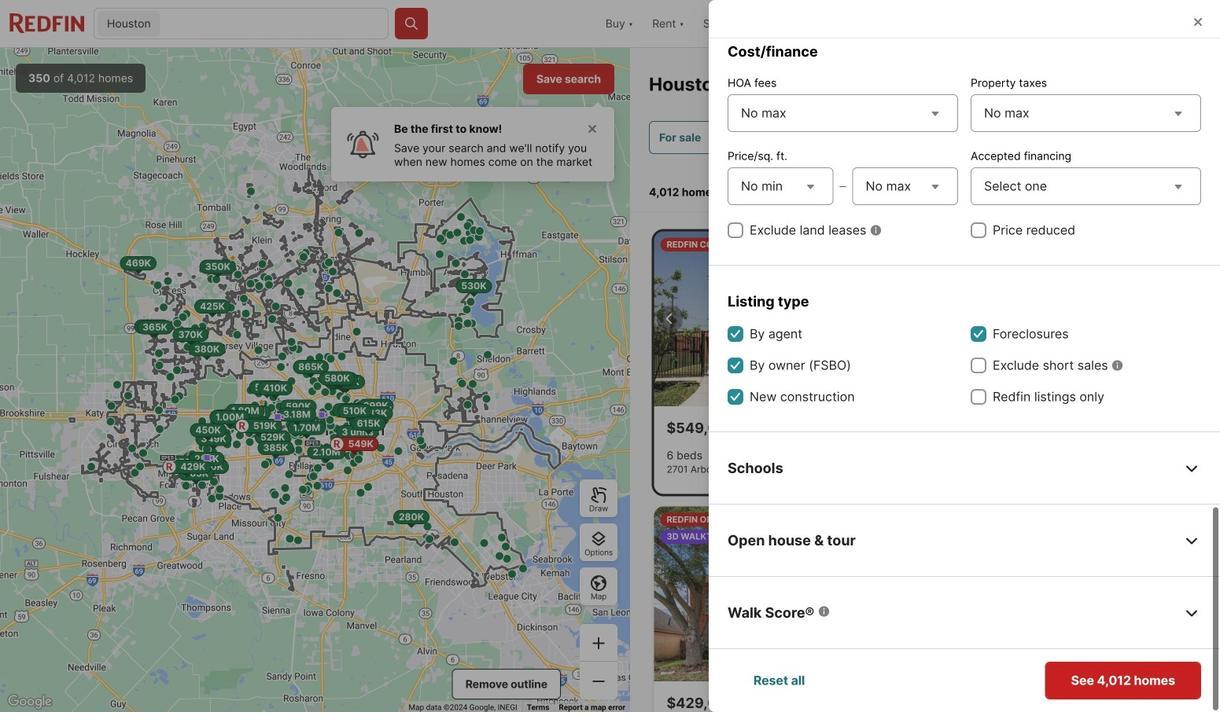 Task type: locate. For each thing, give the bounding box(es) containing it.
2 add home to favorites image from the left
[[1162, 419, 1181, 438]]

select a min and max value element
[[728, 164, 958, 209]]

submit search image
[[404, 16, 419, 31]]

None checkbox
[[728, 223, 744, 238], [728, 327, 744, 342], [971, 327, 987, 342], [728, 223, 744, 238], [728, 327, 744, 342], [971, 327, 987, 342]]

Add home to favorites checkbox
[[879, 416, 904, 441], [1159, 416, 1184, 441], [1159, 692, 1184, 713]]

1 add home to favorites image from the left
[[882, 419, 901, 438]]

0 horizontal spatial share home image
[[851, 419, 870, 438]]

0 horizontal spatial add home to favorites image
[[882, 419, 901, 438]]

toggle search results table view tab
[[1132, 170, 1186, 209]]

google image
[[4, 692, 56, 713]]

share home image
[[1130, 419, 1149, 438]]

None checkbox
[[971, 223, 987, 238], [728, 358, 744, 374], [971, 358, 987, 374], [728, 389, 744, 405], [971, 389, 987, 405], [971, 223, 987, 238], [728, 358, 744, 374], [971, 358, 987, 374], [728, 389, 744, 405], [971, 389, 987, 405]]

1 horizontal spatial add home to favorites image
[[1162, 419, 1181, 438]]

add home to favorites image
[[882, 419, 901, 438], [1162, 419, 1181, 438]]

tab list
[[1050, 167, 1201, 212]]

previous image
[[661, 310, 679, 329]]

1 vertical spatial share home image
[[1130, 695, 1149, 713]]

share home image
[[851, 419, 870, 438], [1130, 695, 1149, 713]]

dialog
[[709, 0, 1220, 713]]

None search field
[[163, 9, 388, 40]]



Task type: vqa. For each thing, say whether or not it's contained in the screenshot.
2nd Pick from the top of the page
no



Task type: describe. For each thing, give the bounding box(es) containing it.
0 vertical spatial share home image
[[851, 419, 870, 438]]

map region
[[0, 48, 630, 713]]

add home to favorites image for top share home image
[[882, 419, 901, 438]]

add home to favorites image
[[1162, 695, 1181, 713]]

toggle search results photos view tab
[[1066, 170, 1129, 209]]

add home to favorites image for share home icon
[[1162, 419, 1181, 438]]

1 horizontal spatial share home image
[[1130, 695, 1149, 713]]



